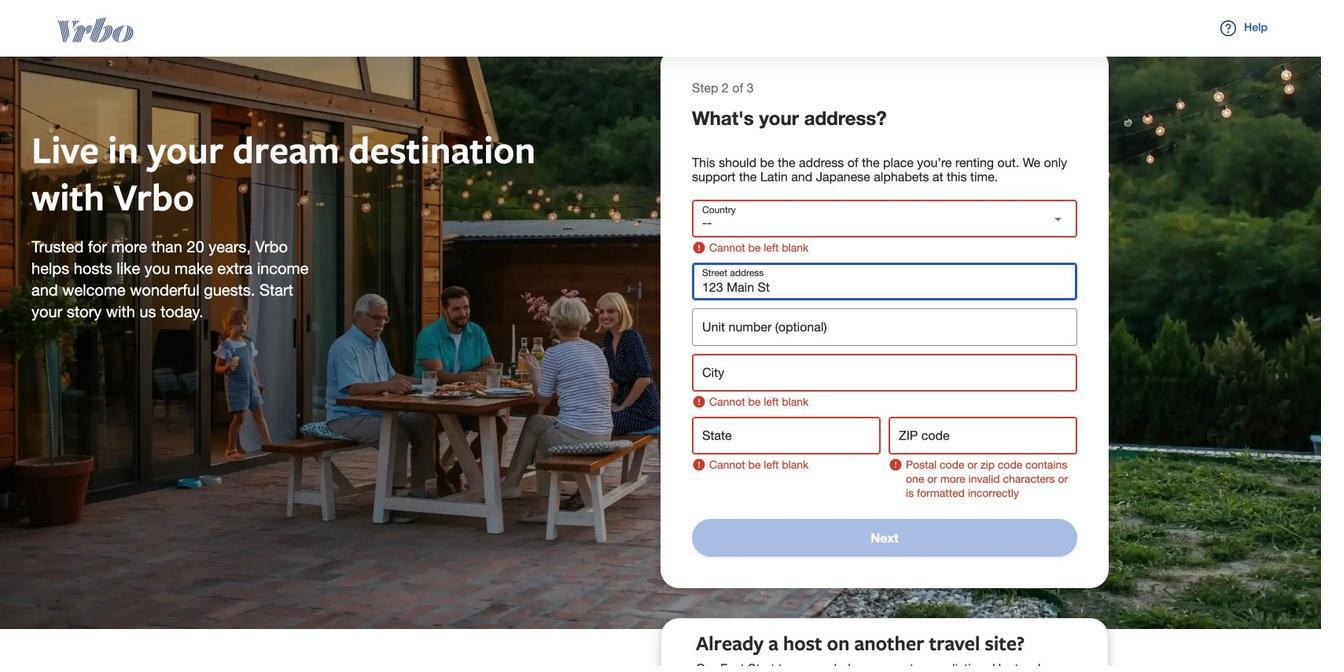 Task type: describe. For each thing, give the bounding box(es) containing it.
  text field
[[692, 308, 1078, 346]]

1 name error image from the top
[[692, 241, 707, 255]]



Task type: vqa. For each thing, say whether or not it's contained in the screenshot.
the rightmost name error image
yes



Task type: locate. For each thing, give the bounding box(es) containing it.
vrbo logo image
[[25, 17, 165, 42]]

  text field
[[692, 263, 1078, 301], [692, 354, 1078, 392], [692, 417, 881, 455], [889, 417, 1078, 455]]

0 horizontal spatial name error image
[[692, 458, 707, 472]]

name error image
[[692, 458, 707, 472], [889, 458, 903, 472]]

2 name error image from the left
[[889, 458, 903, 472]]

0 vertical spatial name error image
[[692, 241, 707, 255]]

2 name error image from the top
[[692, 395, 707, 409]]

1 vertical spatial name error image
[[692, 395, 707, 409]]

family enjoying cabin vacation image
[[0, 0, 1322, 629]]

1 name error image from the left
[[692, 458, 707, 472]]

1 horizontal spatial name error image
[[889, 458, 903, 472]]

name error image
[[692, 241, 707, 255], [692, 395, 707, 409]]



